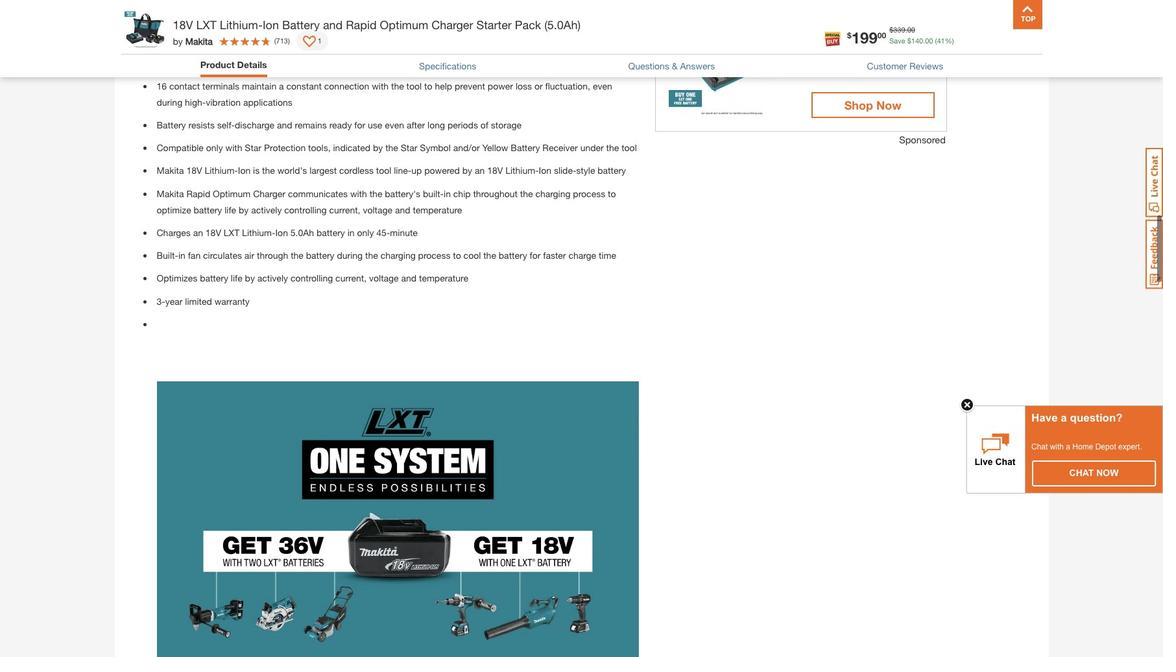 Task type: describe. For each thing, give the bounding box(es) containing it.
expert.
[[1118, 442, 1142, 451]]

lithium- up 'throughout'
[[505, 165, 539, 176]]

ready
[[329, 119, 352, 130]]

in left the fan
[[178, 250, 185, 261]]

battery inside 'makita rapid optimum charger communicates with the battery's built-in chip throughout the charging process to optimize battery life by actively controlling current, voltage and temperature'
[[194, 204, 222, 215]]

save for 439
[[857, 64, 873, 73]]

the down 5.0ah
[[291, 250, 304, 261]]

18v up equipped
[[173, 18, 193, 32]]

0 vertical spatial protection
[[237, 35, 278, 46]]

and left run on the left top
[[295, 12, 310, 23]]

against
[[403, 35, 433, 46]]

battery right cool at the top left of page
[[499, 250, 527, 261]]

self-
[[217, 119, 235, 130]]

shock-
[[288, 57, 316, 68]]

battery up optimizes battery life by actively controlling current, voltage and temperature
[[306, 250, 334, 261]]

line-
[[394, 165, 411, 176]]

lithium- right delivers
[[220, 18, 263, 32]]

1 vertical spatial tool
[[622, 142, 637, 153]]

connection
[[324, 80, 369, 91]]

&
[[672, 60, 678, 71]]

chat
[[1069, 468, 1094, 478]]

reviews
[[909, 60, 943, 71]]

help
[[435, 80, 452, 91]]

inner-
[[360, 57, 383, 68]]

by down and/or
[[462, 165, 472, 176]]

discharge
[[235, 119, 274, 130]]

the right 'throughout'
[[520, 188, 533, 199]]

the left battery's
[[370, 188, 382, 199]]

chip
[[453, 188, 471, 199]]

0 vertical spatial rapid
[[346, 18, 377, 32]]

battery up equipped
[[157, 12, 186, 23]]

fluctuation,
[[545, 80, 590, 91]]

. down the ( 44 )
[[873, 54, 875, 62]]

and down built-in fan circulates air through the battery during the charging process to cool the battery for faster charge time
[[401, 273, 417, 284]]

answers
[[680, 60, 715, 71]]

chat with a home depot expert.
[[1031, 442, 1142, 451]]

1 vertical spatial voltage
[[369, 273, 399, 284]]

18v down yellow
[[487, 165, 503, 176]]

consistent
[[222, 12, 264, 23]]

$ down the kit
[[907, 36, 911, 44]]

product
[[200, 59, 235, 70]]

battery up or
[[522, 57, 551, 68]]

) for ( 713 )
[[288, 36, 290, 45]]

0 vertical spatial makita
[[185, 35, 213, 46]]

chat now
[[1069, 468, 1119, 478]]

the down 45-
[[365, 250, 378, 261]]

00 inside $ 199 00
[[878, 30, 886, 40]]

is
[[253, 165, 260, 176]]

applications
[[243, 97, 292, 108]]

and right case at top left
[[271, 57, 286, 68]]

1 vertical spatial during
[[337, 250, 363, 261]]

now
[[876, 98, 902, 112]]

charge
[[569, 250, 596, 261]]

tools,
[[308, 142, 331, 153]]

339
[[893, 25, 905, 34]]

with right chat
[[1050, 442, 1064, 451]]

1 vertical spatial protect
[[475, 57, 504, 68]]

battery up compatible
[[157, 119, 186, 130]]

0 vertical spatial optimum
[[380, 18, 428, 32]]

0 vertical spatial power
[[267, 12, 292, 23]]

style
[[576, 165, 595, 176]]

ion left slide-
[[539, 165, 551, 176]]

18v up circulates
[[206, 227, 221, 238]]

(minus
[[511, 12, 537, 23]]

liner
[[383, 57, 400, 68]]

outer
[[225, 57, 246, 68]]

brushless
[[870, 3, 910, 14]]

circulates
[[203, 250, 242, 261]]

compatible
[[157, 142, 204, 153]]

$ 439 . 00 save $ 40 . 00 ( 9 %)
[[857, 54, 913, 73]]

battery's
[[385, 188, 420, 199]]

periods
[[448, 119, 478, 130]]

battery down circulates
[[200, 273, 228, 284]]

cordless
[[339, 165, 374, 176]]

2 over- from the left
[[576, 35, 596, 46]]

00 up 40
[[875, 54, 883, 62]]

00 left the 41
[[925, 36, 933, 44]]

1 horizontal spatial charger
[[432, 18, 473, 32]]

. left 9
[[887, 64, 889, 73]]

in left winter
[[474, 12, 481, 23]]

maintain
[[242, 80, 276, 91]]

0 horizontal spatial star
[[218, 35, 234, 46]]

constant
[[286, 80, 322, 91]]

fan
[[188, 250, 201, 261]]

extreme
[[358, 12, 390, 23]]

in left extreme
[[348, 12, 355, 23]]

a inside 16 contact terminals maintain a constant connection with the tool to help prevent power loss or fluctuation, even during high-vibration applications
[[279, 80, 284, 91]]

winter
[[483, 12, 508, 23]]

throughout
[[473, 188, 518, 199]]

and up controls
[[323, 18, 343, 32]]

. right 'blower'
[[905, 25, 907, 34]]

questions
[[628, 60, 669, 71]]

the right is
[[262, 165, 275, 176]]

ion up 713
[[263, 18, 279, 32]]

713
[[276, 36, 288, 45]]

1 vertical spatial time
[[599, 250, 616, 261]]

tool for fluctuation,
[[406, 80, 422, 91]]

3-
[[157, 296, 165, 307]]

makita for 18v
[[157, 165, 184, 176]]

the right cool at the top left of page
[[483, 250, 496, 261]]

run
[[312, 12, 326, 23]]

largest
[[310, 165, 337, 176]]

power inside 16 contact terminals maintain a constant connection with the tool to help prevent power loss or fluctuation, even during high-vibration applications
[[488, 80, 513, 91]]

optimizes
[[157, 273, 197, 284]]

and left remains
[[277, 119, 292, 130]]

leaf
[[850, 17, 867, 28]]

ion left is
[[238, 165, 251, 176]]

1 vertical spatial controlling
[[291, 273, 333, 284]]

chat
[[1031, 442, 1048, 451]]

40
[[879, 64, 887, 73]]

1 horizontal spatial star
[[245, 142, 261, 153]]

case
[[249, 57, 268, 68]]

0 vertical spatial for
[[354, 119, 365, 130]]

kit
[[901, 17, 912, 28]]

( 713 )
[[274, 36, 290, 45]]

. left the 41
[[923, 36, 925, 44]]

charging inside 'makita rapid optimum charger communicates with the battery's built-in chip throughout the charging process to optimize battery life by actively controlling current, voltage and temperature'
[[535, 188, 571, 199]]

1 vertical spatial lxt
[[224, 227, 240, 238]]

%) for $ 439 . 00 save $ 40 . 00 ( 9 %)
[[904, 64, 913, 73]]

( up 439
[[865, 38, 867, 46]]

charges an 18v lxt lithium-ion 5.0ah battery in only 45-minute
[[157, 227, 418, 238]]

controls
[[324, 35, 359, 46]]

41
[[937, 36, 945, 44]]

0 horizontal spatial even
[[385, 119, 404, 130]]

resists
[[188, 119, 215, 130]]

delivers
[[188, 12, 220, 23]]

45-
[[376, 227, 390, 238]]

by down use
[[373, 142, 383, 153]]

product details
[[200, 59, 267, 70]]

( 44 )
[[865, 38, 877, 46]]

details
[[237, 59, 267, 70]]

$ left 9
[[875, 64, 879, 73]]

absorbing
[[316, 57, 357, 68]]

live chat image
[[1146, 148, 1163, 217]]

during inside 16 contact terminals maintain a constant connection with the tool to help prevent power loss or fluctuation, even during high-vibration applications
[[157, 97, 182, 108]]

pack
[[515, 18, 541, 32]]

ion left 5.0ah
[[275, 227, 288, 238]]

equipped
[[157, 35, 196, 46]]

1 vertical spatial actively
[[257, 273, 288, 284]]

vibration
[[206, 97, 241, 108]]

air
[[244, 250, 254, 261]]

tool for lithium-
[[376, 165, 391, 176]]

max
[[850, 3, 867, 14]]

world's
[[277, 165, 307, 176]]

9
[[900, 64, 904, 73]]

rapid inside 'makita rapid optimum charger communicates with the battery's built-in chip throughout the charging process to optimize battery life by actively controlling current, voltage and temperature'
[[186, 188, 210, 199]]

or
[[534, 80, 543, 91]]

199
[[852, 28, 878, 46]]

home
[[1073, 442, 1093, 451]]

sponsored
[[899, 134, 946, 145]]



Task type: vqa. For each thing, say whether or not it's contained in the screenshot.
the all to the bottom
no



Task type: locate. For each thing, give the bounding box(es) containing it.
star up outer
[[218, 35, 234, 46]]

2 horizontal spatial star
[[401, 142, 417, 153]]

time right the charge
[[599, 250, 616, 261]]

an
[[475, 165, 485, 176], [193, 227, 203, 238]]

a right have
[[1061, 412, 1067, 424]]

0 vertical spatial only
[[206, 142, 223, 153]]

%) inside $ 439 . 00 save $ 40 . 00 ( 9 %)
[[904, 64, 913, 73]]

feedback link image
[[1146, 219, 1163, 289]]

1 horizontal spatial for
[[530, 250, 541, 261]]

1 horizontal spatial lxt
[[224, 227, 240, 238]]

1 horizontal spatial over-
[[576, 35, 596, 46]]

for left use
[[354, 119, 365, 130]]

0 vertical spatial %)
[[945, 36, 954, 44]]

voltage
[[363, 204, 392, 215], [369, 273, 399, 284]]

2 vertical spatial makita
[[157, 188, 184, 199]]

makita inside 'makita rapid optimum charger communicates with the battery's built-in chip throughout the charging process to optimize battery life by actively controlling current, voltage and temperature'
[[157, 188, 184, 199]]

0 horizontal spatial optimum
[[213, 188, 251, 199]]

charger inside 'makita rapid optimum charger communicates with the battery's built-in chip throughout the charging process to optimize battery life by actively controlling current, voltage and temperature'
[[253, 188, 285, 199]]

2 horizontal spatial even
[[593, 80, 612, 91]]

battery up "computer"
[[282, 18, 320, 32]]

cordless
[[811, 17, 847, 28]]

1 horizontal spatial an
[[475, 165, 485, 176]]

00 left 9
[[889, 64, 897, 73]]

life up circulates
[[225, 204, 236, 215]]

0 horizontal spatial %)
[[904, 64, 913, 73]]

1 vertical spatial save
[[857, 64, 873, 73]]

0 vertical spatial actively
[[251, 204, 282, 215]]

1 horizontal spatial time
[[599, 250, 616, 261]]

charger down is
[[253, 188, 285, 199]]

40v
[[832, 3, 847, 14]]

0 horizontal spatial lxt
[[196, 18, 217, 32]]

( right 40
[[899, 64, 900, 73]]

with down cordless
[[350, 188, 367, 199]]

1 horizontal spatial only
[[357, 227, 374, 238]]

16
[[157, 80, 167, 91]]

$ 339 . 00 save $ 140 . 00 ( 41 %)
[[890, 25, 954, 44]]

a left home
[[1066, 442, 1070, 451]]

lithium- up air
[[242, 227, 275, 238]]

battery resists self-discharge and remains ready for use even after long periods of storage
[[157, 119, 522, 130]]

$ for 199
[[847, 30, 852, 40]]

actively up charges an 18v lxt lithium-ion 5.0ah battery in only 45-minute
[[251, 204, 282, 215]]

0 vertical spatial even
[[452, 12, 471, 23]]

rapid up optimize
[[186, 188, 210, 199]]

by down air
[[245, 273, 255, 284]]

the up makita 18v lithium-ion is the world's largest cordless tool line-up powered by an 18v lithium-ion slide-style battery
[[385, 142, 398, 153]]

1 horizontal spatial %)
[[945, 36, 954, 44]]

display image
[[303, 36, 316, 49]]

0 vertical spatial charger
[[432, 18, 473, 32]]

0 vertical spatial lxt
[[196, 18, 217, 32]]

starter
[[476, 18, 512, 32]]

life
[[225, 204, 236, 215], [231, 273, 242, 284]]

protect up prevent
[[475, 57, 504, 68]]

( left "computer"
[[274, 36, 276, 45]]

to inside 'makita rapid optimum charger communicates with the battery's built-in chip throughout the charging process to optimize battery life by actively controlling current, voltage and temperature'
[[608, 188, 616, 199]]

the down liner
[[391, 80, 404, 91]]

1 vertical spatial optimum
[[213, 188, 251, 199]]

voltage up 45-
[[363, 204, 392, 215]]

%) for $ 339 . 00 save $ 140 . 00 ( 41 %)
[[945, 36, 954, 44]]

xgt 40v max brushless cordless leaf blower kit (4.0ah) link
[[811, 0, 935, 41]]

communicates
[[288, 188, 348, 199]]

0 vertical spatial voltage
[[363, 204, 392, 215]]

with inside 'makita rapid optimum charger communicates with the battery's built-in chip throughout the charging process to optimize battery life by actively controlling current, voltage and temperature'
[[350, 188, 367, 199]]

1 vertical spatial charger
[[253, 188, 285, 199]]

1 vertical spatial temperature
[[419, 273, 468, 284]]

optimum up equipped with star protection computer controls to protect against overloading, over-discharging and over-heating
[[380, 18, 428, 32]]

1 vertical spatial power
[[488, 80, 513, 91]]

makita for rapid
[[157, 188, 184, 199]]

1 vertical spatial even
[[593, 80, 612, 91]]

indicated
[[333, 142, 370, 153]]

0 horizontal spatial )
[[288, 36, 290, 45]]

0 horizontal spatial rapid
[[186, 188, 210, 199]]

yellow
[[482, 142, 508, 153]]

now
[[1096, 468, 1119, 478]]

have a question?
[[1031, 412, 1123, 424]]

battery right style
[[598, 165, 626, 176]]

2 vertical spatial a
[[1066, 442, 1070, 451]]

18v down compatible
[[186, 165, 202, 176]]

and down "(5.0ah)"
[[558, 35, 573, 46]]

and down battery's
[[395, 204, 410, 215]]

star up line-
[[401, 142, 417, 153]]

rapid
[[346, 18, 377, 32], [186, 188, 210, 199]]

0 horizontal spatial save
[[857, 64, 873, 73]]

1 horizontal spatial tool
[[406, 80, 422, 91]]

current, down communicates
[[329, 204, 360, 215]]

2 horizontal spatial tool
[[622, 142, 637, 153]]

1 vertical spatial protection
[[264, 142, 306, 153]]

0 vertical spatial protect
[[372, 35, 401, 46]]

( inside $ 339 . 00 save $ 140 . 00 ( 41 %)
[[935, 36, 937, 44]]

save inside $ 439 . 00 save $ 40 . 00 ( 9 %)
[[857, 64, 873, 73]]

in left 45-
[[348, 227, 355, 238]]

1 vertical spatial life
[[231, 273, 242, 284]]

shop now
[[844, 98, 902, 112]]

makita up optimize
[[157, 188, 184, 199]]

0 horizontal spatial protect
[[372, 35, 401, 46]]

built-in fan circulates air through the battery during the charging process to cool the battery for faster charge time
[[157, 250, 616, 261]]

in inside 'makita rapid optimum charger communicates with the battery's built-in chip throughout the charging process to optimize battery life by actively controlling current, voltage and temperature'
[[444, 188, 451, 199]]

makita 18v lithium-ion is the world's largest cordless tool line-up powered by an 18v lithium-ion slide-style battery
[[157, 165, 626, 176]]

product image image
[[124, 6, 166, 49]]

process down style
[[573, 188, 605, 199]]

by up air
[[239, 204, 249, 215]]

a
[[279, 80, 284, 91], [1061, 412, 1067, 424], [1066, 442, 1070, 451]]

0 horizontal spatial for
[[354, 119, 365, 130]]

temperature inside 'makita rapid optimum charger communicates with the battery's built-in chip throughout the charging process to optimize battery life by actively controlling current, voltage and temperature'
[[413, 204, 462, 215]]

tool inside 16 contact terminals maintain a constant connection with the tool to help prevent power loss or fluctuation, even during high-vibration applications
[[406, 80, 422, 91]]

in left chip
[[444, 188, 451, 199]]

0 vertical spatial tool
[[406, 80, 422, 91]]

battery down storage
[[511, 142, 540, 153]]

1 vertical spatial current,
[[335, 273, 367, 284]]

( inside $ 439 . 00 save $ 40 . 00 ( 9 %)
[[899, 64, 900, 73]]

the right under
[[606, 142, 619, 153]]

an up the fan
[[193, 227, 203, 238]]

( right 140
[[935, 36, 937, 44]]

00 right 339
[[907, 25, 915, 34]]

1 vertical spatial %)
[[904, 64, 913, 73]]

during down 16 at the top
[[157, 97, 182, 108]]

charger up overloading,
[[432, 18, 473, 32]]

1 horizontal spatial protect
[[475, 57, 504, 68]]

) for ( 44 )
[[875, 38, 877, 46]]

0 horizontal spatial time
[[328, 12, 346, 23]]

0 vertical spatial controlling
[[284, 204, 327, 215]]

during up optimizes battery life by actively controlling current, voltage and temperature
[[337, 250, 363, 261]]

tool down are
[[406, 80, 422, 91]]

0 vertical spatial a
[[279, 80, 284, 91]]

by inside 'makita rapid optimum charger communicates with the battery's built-in chip throughout the charging process to optimize battery life by actively controlling current, voltage and temperature'
[[239, 204, 249, 215]]

xgt 40v max brushless cordless leaf blower kit (4.0ah)
[[811, 3, 912, 41]]

by up impact-
[[173, 35, 183, 46]]

customer reviews
[[867, 60, 943, 71]]

0 horizontal spatial charging
[[381, 250, 416, 261]]

faster
[[543, 250, 566, 261]]

0 horizontal spatial only
[[206, 142, 223, 153]]

$ down leaf
[[847, 30, 852, 40]]

impact-
[[157, 57, 188, 68]]

1 horizontal spatial rapid
[[346, 18, 377, 32]]

0 vertical spatial save
[[890, 36, 905, 44]]

0 horizontal spatial process
[[418, 250, 450, 261]]

1 horizontal spatial )
[[875, 38, 877, 46]]

1 horizontal spatial even
[[452, 12, 471, 23]]

heating
[[596, 35, 626, 46]]

optimum inside 'makita rapid optimum charger communicates with the battery's built-in chip throughout the charging process to optimize battery life by actively controlling current, voltage and temperature'
[[213, 188, 251, 199]]

1 vertical spatial makita
[[157, 165, 184, 176]]

symbol
[[420, 142, 451, 153]]

1 vertical spatial only
[[357, 227, 374, 238]]

save down 439
[[857, 64, 873, 73]]

even up overloading,
[[452, 12, 471, 23]]

0 vertical spatial time
[[328, 12, 346, 23]]

even inside 16 contact terminals maintain a constant connection with the tool to help prevent power loss or fluctuation, even during high-vibration applications
[[593, 80, 612, 91]]

lxt
[[196, 18, 217, 32], [224, 227, 240, 238]]

temperature down cool at the top left of page
[[419, 273, 468, 284]]

ion
[[263, 18, 279, 32], [238, 165, 251, 176], [539, 165, 551, 176], [275, 227, 288, 238]]

voltage inside 'makita rapid optimum charger communicates with the battery's built-in chip throughout the charging process to optimize battery life by actively controlling current, voltage and temperature'
[[363, 204, 392, 215]]

4°f/minus
[[540, 12, 581, 23]]

0 vertical spatial process
[[573, 188, 605, 199]]

life up 'warranty'
[[231, 273, 242, 284]]

(5.0ah)
[[544, 18, 581, 32]]

1 over- from the left
[[488, 35, 508, 46]]

discharging
[[508, 35, 555, 46]]

lithium-
[[220, 18, 263, 32], [205, 165, 238, 176], [505, 165, 539, 176], [242, 227, 275, 238]]

and
[[295, 12, 310, 23], [323, 18, 343, 32], [558, 35, 573, 46], [271, 57, 286, 68], [277, 119, 292, 130], [395, 204, 410, 215], [401, 273, 417, 284]]

current, down built-in fan circulates air through the battery during the charging process to cool the battery for faster charge time
[[335, 273, 367, 284]]

use
[[368, 119, 382, 130]]

process
[[573, 188, 605, 199], [418, 250, 450, 261]]

powered
[[424, 165, 460, 176]]

optimum up circulates
[[213, 188, 251, 199]]

with up resistant
[[198, 35, 215, 46]]

questions & answers button
[[628, 59, 715, 73], [628, 59, 715, 73]]

charging down slide-
[[535, 188, 571, 199]]

only down self-
[[206, 142, 223, 153]]

1 button
[[296, 31, 328, 51]]

lxt up "by makita"
[[196, 18, 217, 32]]

1 horizontal spatial during
[[337, 250, 363, 261]]

1 horizontal spatial process
[[573, 188, 605, 199]]

compatible only with star protection tools, indicated by the star symbol and/or yellow battery receiver under the tool
[[157, 142, 637, 153]]

storage
[[491, 119, 522, 130]]

actively down the through at left
[[257, 273, 288, 284]]

actively inside 'makita rapid optimum charger communicates with the battery's built-in chip throughout the charging process to optimize battery life by actively controlling current, voltage and temperature'
[[251, 204, 282, 215]]

$
[[890, 25, 893, 34], [847, 30, 852, 40], [907, 36, 911, 44], [857, 54, 861, 62], [875, 64, 879, 73]]

1 vertical spatial process
[[418, 250, 450, 261]]

built-
[[157, 250, 178, 261]]

controlling
[[284, 204, 327, 215], [291, 273, 333, 284]]

and inside 'makita rapid optimum charger communicates with the battery's built-in chip throughout the charging process to optimize battery life by actively controlling current, voltage and temperature'
[[395, 204, 410, 215]]

2 vertical spatial tool
[[376, 165, 391, 176]]

to inside 16 contact terminals maintain a constant connection with the tool to help prevent power loss or fluctuation, even during high-vibration applications
[[424, 80, 432, 91]]

warranty
[[215, 296, 250, 307]]

lxt up circulates
[[224, 227, 240, 238]]

(
[[935, 36, 937, 44], [274, 36, 276, 45], [865, 38, 867, 46], [899, 64, 900, 73]]

optimize
[[157, 204, 191, 215]]

2 vertical spatial even
[[385, 119, 404, 130]]

battery delivers consistent power and run time in extreme temperatures, even in winter (minus 4°f/minus 20°c)
[[157, 12, 606, 23]]

power left the loss
[[488, 80, 513, 91]]

$ for 339
[[890, 25, 893, 34]]

question?
[[1070, 412, 1123, 424]]

0 vertical spatial current,
[[329, 204, 360, 215]]

0 horizontal spatial tool
[[376, 165, 391, 176]]

over- down 20°c)
[[576, 35, 596, 46]]

with down self-
[[225, 142, 242, 153]]

controlling inside 'makita rapid optimum charger communicates with the battery's built-in chip throughout the charging process to optimize battery life by actively controlling current, voltage and temperature'
[[284, 204, 327, 215]]

tool
[[406, 80, 422, 91], [622, 142, 637, 153], [376, 165, 391, 176]]

1 vertical spatial a
[[1061, 412, 1067, 424]]

top button
[[1013, 0, 1042, 29]]

0 horizontal spatial an
[[193, 227, 203, 238]]

current, inside 'makita rapid optimum charger communicates with the battery's built-in chip throughout the charging process to optimize battery life by actively controlling current, voltage and temperature'
[[329, 204, 360, 215]]

contact
[[169, 80, 200, 91]]

engineered
[[417, 57, 462, 68]]

life inside 'makita rapid optimum charger communicates with the battery's built-in chip throughout the charging process to optimize battery life by actively controlling current, voltage and temperature'
[[225, 204, 236, 215]]

charging down minute on the top of page
[[381, 250, 416, 261]]

even
[[452, 12, 471, 23], [593, 80, 612, 91], [385, 119, 404, 130]]

to
[[361, 35, 369, 46], [465, 57, 473, 68], [424, 80, 432, 91], [608, 188, 616, 199], [453, 250, 461, 261]]

save for 339
[[890, 36, 905, 44]]

controlling down communicates
[[284, 204, 327, 215]]

slide-
[[554, 165, 576, 176]]

%) inside $ 339 . 00 save $ 140 . 00 ( 41 %)
[[945, 36, 954, 44]]

xgt 40v max brushless cordless leaf blower kit (4.0ah) image
[[669, 0, 795, 118]]

year
[[165, 296, 183, 307]]

1 vertical spatial for
[[530, 250, 541, 261]]

$ inside $ 199 00
[[847, 30, 852, 40]]

an down and/or
[[475, 165, 485, 176]]

0 vertical spatial life
[[225, 204, 236, 215]]

for
[[354, 119, 365, 130], [530, 250, 541, 261]]

0 vertical spatial charging
[[535, 188, 571, 199]]

of
[[481, 119, 488, 130]]

battery right 5.0ah
[[317, 227, 345, 238]]

minute
[[390, 227, 418, 238]]

process left cool at the top left of page
[[418, 250, 450, 261]]

protect down 18v lxt lithium-ion battery and rapid optimum charger starter pack (5.0ah)
[[372, 35, 401, 46]]

$ down 199
[[857, 54, 861, 62]]

44
[[867, 38, 875, 46]]

1 vertical spatial an
[[193, 227, 203, 238]]

0 vertical spatial during
[[157, 97, 182, 108]]

0 vertical spatial temperature
[[413, 204, 462, 215]]

only left 45-
[[357, 227, 374, 238]]

1 vertical spatial charging
[[381, 250, 416, 261]]

star
[[218, 35, 234, 46], [245, 142, 261, 153], [401, 142, 417, 153]]

chat now link
[[1033, 461, 1155, 486]]

specifications button
[[419, 59, 476, 73], [419, 59, 476, 73]]

1 horizontal spatial optimum
[[380, 18, 428, 32]]

0 horizontal spatial during
[[157, 97, 182, 108]]

the inside 16 contact terminals maintain a constant connection with the tool to help prevent power loss or fluctuation, even during high-vibration applications
[[391, 80, 404, 91]]

1 horizontal spatial charging
[[535, 188, 571, 199]]

only
[[206, 142, 223, 153], [357, 227, 374, 238]]

lithium- left is
[[205, 165, 238, 176]]

loss
[[516, 80, 532, 91]]

$ for 439
[[857, 54, 861, 62]]

power
[[267, 12, 292, 23], [488, 80, 513, 91]]

0 vertical spatial an
[[475, 165, 485, 176]]

and/or
[[453, 142, 480, 153]]

process inside 'makita rapid optimum charger communicates with the battery's built-in chip throughout the charging process to optimize battery life by actively controlling current, voltage and temperature'
[[573, 188, 605, 199]]

receiver
[[543, 142, 578, 153]]

temperature
[[413, 204, 462, 215], [419, 273, 468, 284]]

tool right under
[[622, 142, 637, 153]]

questions & answers
[[628, 60, 715, 71]]

1 horizontal spatial save
[[890, 36, 905, 44]]

the up the loss
[[507, 57, 520, 68]]

1 vertical spatial rapid
[[186, 188, 210, 199]]

makita down compatible
[[157, 165, 184, 176]]

0 horizontal spatial over-
[[488, 35, 508, 46]]

0 horizontal spatial charger
[[253, 188, 285, 199]]

impact-resistant outer case and shock-absorbing inner-liner are engineered to protect the battery
[[157, 57, 551, 68]]

customer
[[867, 60, 907, 71]]

with inside 16 contact terminals maintain a constant connection with the tool to help prevent power loss or fluctuation, even during high-vibration applications
[[372, 80, 389, 91]]

resistant
[[188, 57, 223, 68]]

save inside $ 339 . 00 save $ 140 . 00 ( 41 %)
[[890, 36, 905, 44]]

)
[[288, 36, 290, 45], [875, 38, 877, 46]]

1 horizontal spatial power
[[488, 80, 513, 91]]

0 horizontal spatial power
[[267, 12, 292, 23]]



